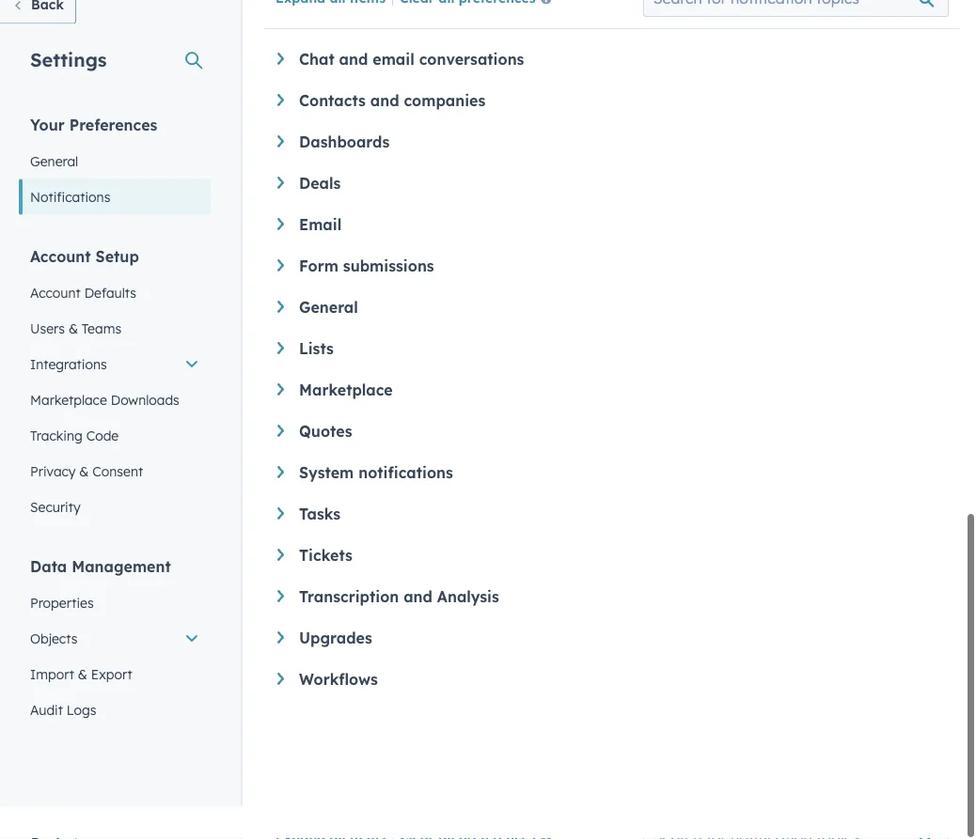 Task type: vqa. For each thing, say whether or not it's contained in the screenshot.
first Account from the top of the ACCOUNT SETUP element
yes



Task type: describe. For each thing, give the bounding box(es) containing it.
clear all preferences button
[[400, 20, 559, 42]]

tracking code link
[[19, 450, 211, 486]]

deals
[[299, 206, 341, 225]]

data management element
[[19, 588, 211, 760]]

expand all items button
[[276, 21, 386, 37]]

preferences
[[459, 21, 536, 37]]

users
[[30, 352, 65, 369]]

integrations button
[[19, 379, 211, 414]]

form
[[299, 289, 339, 308]]

& for consent
[[79, 495, 89, 512]]

data
[[30, 589, 67, 608]]

1 vertical spatial general
[[299, 330, 358, 349]]

caret image for email
[[277, 250, 284, 262]]

notifications
[[30, 221, 110, 237]]

account setup
[[30, 279, 139, 298]]

clear
[[400, 21, 435, 37]]

system notifications
[[299, 496, 453, 515]]

caret image for tasks
[[277, 540, 284, 552]]

back link
[[0, 19, 76, 56]]

conversations
[[419, 82, 524, 101]]

contacts and companies button
[[277, 123, 942, 142]]

defaults
[[84, 317, 136, 333]]

general link
[[19, 175, 211, 211]]

account for account setup
[[30, 279, 91, 298]]

account defaults
[[30, 317, 136, 333]]

system notifications button
[[277, 496, 942, 515]]

caret image for deals
[[277, 209, 284, 221]]

upgrades
[[299, 661, 372, 680]]

dashboards button
[[277, 165, 942, 183]]

privacy
[[30, 495, 76, 512]]

analysis
[[437, 620, 499, 639]]

tracking code
[[30, 459, 119, 476]]

tickets button
[[277, 578, 942, 597]]

teams
[[82, 352, 121, 369]]

companies
[[404, 123, 486, 142]]

all for expand
[[330, 21, 346, 37]]

privacy & consent
[[30, 495, 143, 512]]

system
[[299, 496, 354, 515]]

code
[[86, 459, 119, 476]]

account defaults link
[[19, 307, 211, 343]]

setup
[[95, 279, 139, 298]]

quotes
[[299, 454, 352, 473]]

caret image for dashboards
[[277, 167, 284, 179]]

caret image for general
[[277, 333, 284, 345]]

upgrades button
[[277, 661, 942, 680]]

transcription and analysis button
[[277, 620, 942, 639]]

integrations
[[30, 388, 107, 404]]

& for teams
[[69, 352, 78, 369]]

general inside your preferences element
[[30, 185, 78, 201]]

email
[[373, 82, 415, 101]]

form submissions button
[[277, 289, 942, 308]]

tickets
[[299, 578, 353, 597]]

and for chat
[[339, 82, 368, 101]]

caret image for lists
[[277, 374, 284, 386]]

transcription and analysis
[[299, 620, 499, 639]]



Task type: locate. For each thing, give the bounding box(es) containing it.
8 caret image from the top
[[277, 581, 284, 593]]

7 caret image from the top
[[277, 499, 284, 511]]

dashboards
[[299, 165, 390, 183]]

items
[[350, 21, 386, 37]]

0 horizontal spatial and
[[339, 82, 368, 101]]

email
[[299, 247, 342, 266]]

management
[[72, 589, 171, 608]]

4 caret image from the top
[[277, 250, 284, 262]]

all right clear
[[439, 21, 455, 37]]

and right chat
[[339, 82, 368, 101]]

deals button
[[277, 206, 942, 225]]

caret image inside tickets dropdown button
[[277, 581, 284, 593]]

& inside data management element
[[78, 698, 87, 715]]

and left analysis
[[404, 620, 433, 639]]

users & teams
[[30, 352, 121, 369]]

6 caret image from the top
[[277, 623, 284, 635]]

0 vertical spatial and
[[339, 82, 368, 101]]

chat
[[299, 82, 335, 101]]

2 all from the left
[[439, 21, 455, 37]]

expand all items
[[276, 21, 386, 37]]

objects
[[30, 663, 77, 679]]

caret image inside lists dropdown button
[[277, 374, 284, 386]]

caret image inside upgrades dropdown button
[[277, 664, 284, 676]]

all
[[330, 21, 346, 37], [439, 21, 455, 37]]

marketplace button
[[277, 413, 942, 432]]

3 caret image from the top
[[277, 167, 284, 179]]

caret image inside transcription and analysis dropdown button
[[277, 623, 284, 635]]

caret image inside the deals dropdown button
[[277, 209, 284, 221]]

caret image inside dashboards dropdown button
[[277, 167, 284, 179]]

1 vertical spatial &
[[79, 495, 89, 512]]

general down form
[[299, 330, 358, 349]]

0 vertical spatial general
[[30, 185, 78, 201]]

your preferences element
[[19, 146, 211, 247]]

caret image for upgrades
[[277, 664, 284, 676]]

marketplace down integrations
[[30, 424, 107, 440]]

0 horizontal spatial marketplace
[[30, 424, 107, 440]]

caret image left "transcription"
[[277, 623, 284, 635]]

caret image inside "quotes" dropdown button
[[277, 457, 284, 469]]

all inside button
[[439, 21, 455, 37]]

1 caret image from the top
[[277, 209, 284, 221]]

caret image inside the tasks dropdown button
[[277, 540, 284, 552]]

general button
[[277, 330, 942, 349]]

tasks
[[299, 537, 341, 556]]

0 vertical spatial account
[[30, 279, 91, 298]]

marketplace
[[299, 413, 393, 432], [30, 424, 107, 440]]

&
[[69, 352, 78, 369], [79, 495, 89, 512], [78, 698, 87, 715]]

marketplace for marketplace
[[299, 413, 393, 432]]

and down email
[[370, 123, 399, 142]]

1 vertical spatial and
[[370, 123, 399, 142]]

caret image for form submissions
[[277, 292, 284, 304]]

submissions
[[343, 289, 434, 308]]

2 account from the top
[[30, 317, 81, 333]]

caret image left quotes
[[277, 457, 284, 469]]

your
[[30, 147, 65, 166]]

caret image for tickets
[[277, 581, 284, 593]]

& right users
[[69, 352, 78, 369]]

2 vertical spatial &
[[78, 698, 87, 715]]

caret image for quotes
[[277, 457, 284, 469]]

email button
[[277, 247, 942, 266]]

caret image for marketplace
[[277, 416, 284, 428]]

6 caret image from the top
[[277, 416, 284, 428]]

privacy & consent link
[[19, 486, 211, 522]]

caret image inside form submissions dropdown button
[[277, 292, 284, 304]]

lists
[[299, 372, 334, 390]]

clear all preferences
[[400, 21, 536, 37]]

marketplace up quotes
[[299, 413, 393, 432]]

0 horizontal spatial general
[[30, 185, 78, 201]]

account up users
[[30, 317, 81, 333]]

caret image left lists
[[277, 374, 284, 386]]

import
[[30, 698, 74, 715]]

your preferences
[[30, 147, 157, 166]]

1 horizontal spatial and
[[370, 123, 399, 142]]

& right "privacy"
[[79, 495, 89, 512]]

users & teams link
[[19, 343, 211, 379]]

quotes button
[[277, 454, 942, 473]]

marketplace for marketplace downloads
[[30, 424, 107, 440]]

9 caret image from the top
[[277, 664, 284, 676]]

1 vertical spatial account
[[30, 317, 81, 333]]

1 horizontal spatial general
[[299, 330, 358, 349]]

expand
[[276, 21, 326, 37]]

2 vertical spatial and
[[404, 620, 433, 639]]

preferences
[[69, 147, 157, 166]]

caret image for transcription and analysis
[[277, 623, 284, 635]]

caret image for contacts and companies
[[277, 126, 284, 138]]

caret image inside chat and email conversations dropdown button
[[277, 85, 284, 97]]

contacts and companies
[[299, 123, 486, 142]]

marketplace downloads link
[[19, 414, 211, 450]]

data management
[[30, 589, 171, 608]]

& left export
[[78, 698, 87, 715]]

1 horizontal spatial marketplace
[[299, 413, 393, 432]]

1 account from the top
[[30, 279, 91, 298]]

and for contacts
[[370, 123, 399, 142]]

consent
[[92, 495, 143, 512]]

all for clear
[[439, 21, 455, 37]]

chat and email conversations button
[[277, 82, 942, 101]]

5 caret image from the top
[[277, 540, 284, 552]]

& for export
[[78, 698, 87, 715]]

caret image inside system notifications dropdown button
[[277, 499, 284, 511]]

caret image left tasks
[[277, 540, 284, 552]]

caret image for chat and email conversations
[[277, 85, 284, 97]]

transcription
[[299, 620, 399, 639]]

caret image inside marketplace dropdown button
[[277, 416, 284, 428]]

caret image left deals
[[277, 209, 284, 221]]

caret image for system notifications
[[277, 499, 284, 511]]

5 caret image from the top
[[277, 333, 284, 345]]

1 caret image from the top
[[277, 85, 284, 97]]

objects button
[[19, 653, 211, 689]]

general down your
[[30, 185, 78, 201]]

0 vertical spatial &
[[69, 352, 78, 369]]

caret image inside email dropdown button
[[277, 250, 284, 262]]

account up account defaults
[[30, 279, 91, 298]]

marketplace downloads
[[30, 424, 179, 440]]

chat and email conversations
[[299, 82, 524, 101]]

Search for notification topics search field
[[643, 11, 949, 49]]

tracking
[[30, 459, 83, 476]]

export
[[91, 698, 132, 715]]

form submissions
[[299, 289, 434, 308]]

1 all from the left
[[330, 21, 346, 37]]

and for transcription
[[404, 620, 433, 639]]

all left items
[[330, 21, 346, 37]]

account setup element
[[19, 278, 211, 557]]

2 horizontal spatial and
[[404, 620, 433, 639]]

general
[[30, 185, 78, 201], [299, 330, 358, 349]]

1 horizontal spatial all
[[439, 21, 455, 37]]

caret image left form
[[277, 292, 284, 304]]

back
[[31, 28, 64, 45]]

account
[[30, 279, 91, 298], [30, 317, 81, 333]]

& inside "link"
[[69, 352, 78, 369]]

tasks button
[[277, 537, 942, 556]]

notifications
[[359, 496, 453, 515]]

3 caret image from the top
[[277, 374, 284, 386]]

2 caret image from the top
[[277, 292, 284, 304]]

downloads
[[111, 424, 179, 440]]

properties link
[[19, 617, 211, 653]]

2 caret image from the top
[[277, 126, 284, 138]]

properties
[[30, 627, 94, 643]]

account for account defaults
[[30, 317, 81, 333]]

caret image
[[277, 209, 284, 221], [277, 292, 284, 304], [277, 374, 284, 386], [277, 457, 284, 469], [277, 540, 284, 552], [277, 623, 284, 635]]

import & export
[[30, 698, 132, 715]]

notifications link
[[19, 211, 211, 247]]

marketplace inside account setup element
[[30, 424, 107, 440]]

0 horizontal spatial all
[[330, 21, 346, 37]]

import & export link
[[19, 689, 211, 725]]

caret image inside 'general' dropdown button
[[277, 333, 284, 345]]

caret image inside contacts and companies dropdown button
[[277, 126, 284, 138]]

caret image
[[277, 85, 284, 97], [277, 126, 284, 138], [277, 167, 284, 179], [277, 250, 284, 262], [277, 333, 284, 345], [277, 416, 284, 428], [277, 499, 284, 511], [277, 581, 284, 593], [277, 664, 284, 676]]

and
[[339, 82, 368, 101], [370, 123, 399, 142], [404, 620, 433, 639]]

contacts
[[299, 123, 366, 142]]

4 caret image from the top
[[277, 457, 284, 469]]

lists button
[[277, 372, 942, 390]]



